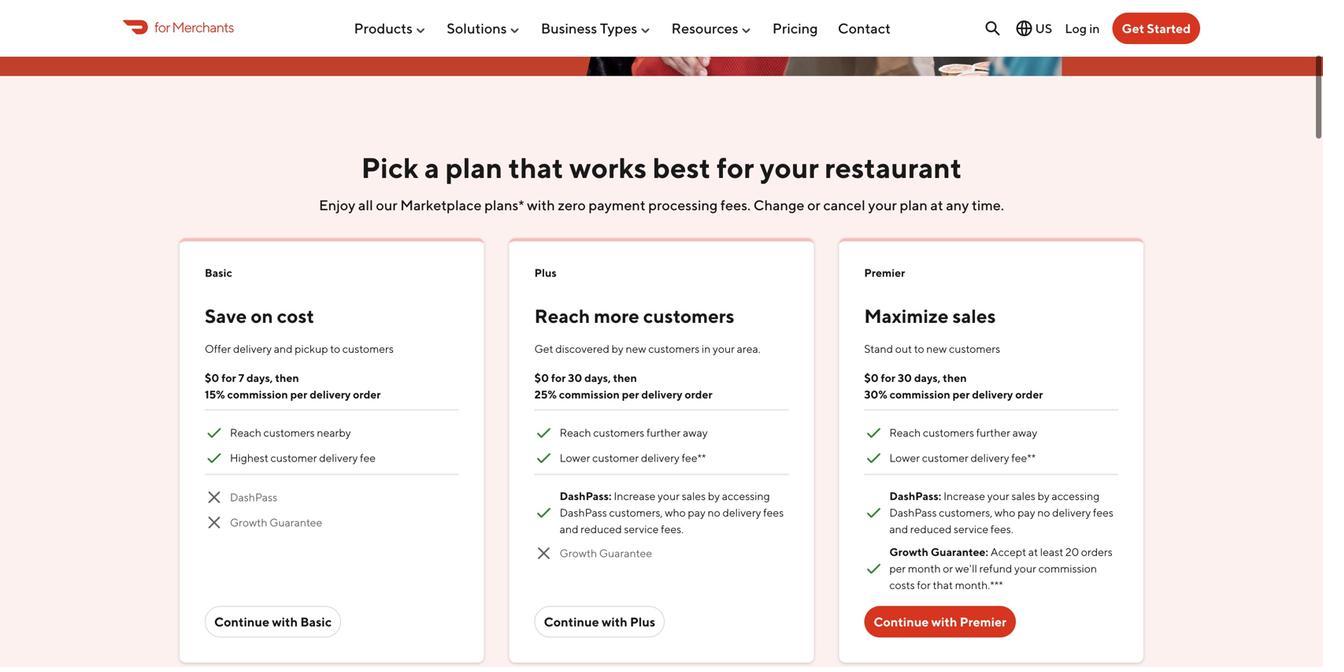 Task type: describe. For each thing, give the bounding box(es) containing it.
fee
[[360, 452, 376, 465]]

3 continue from the left
[[874, 615, 929, 630]]

0 vertical spatial that
[[509, 151, 564, 184]]

pricing link
[[773, 14, 818, 43]]

then for cost
[[275, 372, 299, 385]]

1 horizontal spatial dashpass
[[560, 506, 607, 519]]

enjoy
[[319, 197, 356, 213]]

pick a plan that works best for your restaurant
[[361, 151, 962, 184]]

highest
[[230, 452, 269, 465]]

delivery inside the $0 for 30 days, then 25% commission per delivery order
[[642, 388, 683, 401]]

1 horizontal spatial sales
[[953, 305, 996, 328]]

customers right pickup
[[343, 342, 394, 355]]

accept
[[991, 546, 1027, 559]]

pick
[[361, 151, 419, 184]]

away for reach more customers
[[683, 426, 708, 439]]

1 accessing from the left
[[722, 490, 770, 503]]

2 who from the left
[[995, 506, 1016, 519]]

then for customers
[[613, 372, 637, 385]]

offer delivery and pickup to customers
[[205, 342, 394, 355]]

reach customers nearby
[[230, 426, 351, 439]]

products
[[354, 20, 413, 37]]

1 horizontal spatial growth
[[560, 547, 597, 560]]

enjoy all our marketplace plans* with zero payment processing fees. change or cancel your plan at any time.
[[319, 197, 1004, 213]]

get discovered by new customers in your area.
[[535, 342, 761, 355]]

2 horizontal spatial growth
[[890, 546, 929, 559]]

with for continue with premier
[[932, 615, 957, 630]]

month.***
[[955, 579, 1003, 592]]

cancel
[[824, 197, 866, 213]]

1 service from the left
[[624, 523, 659, 536]]

solutions link
[[447, 14, 521, 43]]

for inside $0 for 7 days, then 15% commission per delivery order
[[222, 372, 236, 385]]

restaurant
[[825, 151, 962, 184]]

for inside the $0 for 30 days, then 25% commission per delivery order
[[551, 372, 566, 385]]

change
[[754, 197, 805, 213]]

0 vertical spatial plan
[[445, 151, 503, 184]]

continue with basic link
[[205, 606, 341, 638]]

1 horizontal spatial by
[[708, 490, 720, 503]]

with for continue with basic
[[272, 615, 298, 630]]

accept at least 20 orders per month or we'll refund your commission costs for that month.***
[[890, 546, 1113, 592]]

1 customers, from the left
[[609, 506, 663, 519]]

2 horizontal spatial by
[[1038, 490, 1050, 503]]

2 pay from the left
[[1018, 506, 1036, 519]]

1 who from the left
[[665, 506, 686, 519]]

1 horizontal spatial and
[[560, 523, 579, 536]]

works
[[570, 151, 647, 184]]

2 to from the left
[[914, 342, 925, 355]]

1 increase from the left
[[614, 490, 656, 503]]

pickup
[[295, 342, 328, 355]]

continue with premier link
[[864, 606, 1016, 638]]

types
[[600, 20, 638, 37]]

time.
[[972, 197, 1004, 213]]

marketplace
[[400, 197, 482, 213]]

customer for customers
[[592, 452, 639, 465]]

delivery inside $0 for 30 days, then 30% commission per delivery order
[[972, 388, 1013, 401]]

resources
[[672, 20, 739, 37]]

0 vertical spatial at
[[931, 197, 944, 213]]

commission for reach
[[559, 388, 620, 401]]

20
[[1066, 546, 1079, 559]]

continue with plus link
[[535, 606, 665, 638]]

0 horizontal spatial growth
[[230, 516, 267, 529]]

hattie b's image
[[587, 0, 1062, 76]]

30 for reach
[[568, 372, 582, 385]]

2 customers, from the left
[[939, 506, 993, 519]]

fee** for maximize sales
[[1012, 452, 1036, 465]]

highest customer delivery fee
[[230, 452, 376, 465]]

maximize sales
[[864, 305, 996, 328]]

growth guarantee:
[[890, 546, 991, 559]]

$0 for maximize sales
[[864, 372, 879, 385]]

order for customers
[[685, 388, 713, 401]]

customers down $0 for 30 days, then 30% commission per delivery order
[[923, 426, 974, 439]]

1 horizontal spatial plan
[[900, 197, 928, 213]]

2 dashpass: from the left
[[890, 490, 944, 503]]

continue for reach
[[544, 615, 599, 630]]

new for more
[[626, 342, 646, 355]]

7
[[238, 372, 244, 385]]

1 fees from the left
[[763, 506, 784, 519]]

at inside accept at least 20 orders per month or we'll refund your commission costs for that month.***
[[1029, 546, 1038, 559]]

maximize
[[864, 305, 949, 328]]

0 horizontal spatial or
[[808, 197, 821, 213]]

1 pay from the left
[[688, 506, 706, 519]]

new for sales
[[927, 342, 947, 355]]

0 horizontal spatial sales
[[682, 490, 706, 503]]

further for sales
[[977, 426, 1011, 439]]

days, inside $0 for 30 days, then 30% commission per delivery order
[[914, 372, 941, 385]]

further for more
[[647, 426, 681, 439]]

best
[[653, 151, 711, 184]]

1 horizontal spatial premier
[[960, 615, 1007, 630]]

processing
[[649, 197, 718, 213]]

get for get discovered by new customers in your area.
[[535, 342, 553, 355]]

per for sales
[[953, 388, 970, 401]]

for merchants link
[[123, 16, 234, 38]]

log
[[1065, 21, 1087, 36]]

save on cost
[[205, 305, 314, 328]]

nearby
[[317, 426, 351, 439]]

orders
[[1081, 546, 1113, 559]]

1 horizontal spatial basic
[[300, 615, 332, 630]]

business types
[[541, 20, 638, 37]]

reach more customers
[[535, 305, 735, 328]]

days, for customers
[[585, 372, 611, 385]]

products link
[[354, 14, 427, 43]]

month
[[908, 562, 941, 575]]

area.
[[737, 342, 761, 355]]

refund
[[980, 562, 1013, 575]]

globe line image
[[1015, 19, 1034, 38]]

resources link
[[672, 14, 753, 43]]

check mark image for maximize sales
[[864, 449, 883, 468]]

for left merchants
[[154, 18, 170, 35]]

2 horizontal spatial sales
[[1012, 490, 1036, 503]]

lower customer delivery fee** for more
[[560, 452, 706, 465]]

started
[[1147, 21, 1191, 36]]

customers down "reach more customers"
[[649, 342, 700, 355]]

any
[[946, 197, 969, 213]]

for right "best"
[[717, 151, 754, 184]]

delivery inside $0 for 7 days, then 15% commission per delivery order
[[310, 388, 351, 401]]

customers up highest customer delivery fee
[[264, 426, 315, 439]]

$0 for 30 days, then 25% commission per delivery order
[[535, 372, 713, 401]]

customers up get discovered by new customers in your area.
[[643, 305, 735, 328]]

$0 for 30 days, then 30% commission per delivery order
[[864, 372, 1043, 401]]

fee** for reach more customers
[[682, 452, 706, 465]]

0 vertical spatial basic
[[205, 266, 232, 279]]

1 increase your sales by accessing dashpass customers, who pay no delivery fees and reduced service fees. from the left
[[560, 490, 784, 536]]

log in
[[1065, 21, 1100, 36]]

reach customers further away for sales
[[890, 426, 1038, 439]]

2 increase from the left
[[944, 490, 986, 503]]

continue with plus
[[544, 615, 656, 630]]

per for more
[[622, 388, 639, 401]]

zero
[[558, 197, 586, 213]]

continue with basic
[[214, 615, 332, 630]]

customer for cost
[[271, 452, 317, 465]]

commission for save
[[227, 388, 288, 401]]

0 horizontal spatial in
[[702, 342, 711, 355]]

commission for maximize
[[890, 388, 951, 401]]



Task type: locate. For each thing, give the bounding box(es) containing it.
1 horizontal spatial increase
[[944, 490, 986, 503]]

2 then from the left
[[613, 372, 637, 385]]

0 horizontal spatial and
[[274, 342, 293, 355]]

growth guarantee
[[230, 516, 322, 529], [560, 547, 652, 560]]

2 fees from the left
[[1093, 506, 1114, 519]]

lower customer delivery fee** down $0 for 30 days, then 30% commission per delivery order
[[890, 452, 1036, 465]]

customers
[[643, 305, 735, 328], [343, 342, 394, 355], [649, 342, 700, 355], [949, 342, 1001, 355], [264, 426, 315, 439], [593, 426, 645, 439], [923, 426, 974, 439]]

reach
[[535, 305, 590, 328], [230, 426, 261, 439], [560, 426, 591, 439], [890, 426, 921, 439]]

1 vertical spatial at
[[1029, 546, 1038, 559]]

get for get started
[[1122, 21, 1145, 36]]

plus inside 'link'
[[630, 615, 656, 630]]

1 lower from the left
[[560, 452, 590, 465]]

1 horizontal spatial pay
[[1018, 506, 1036, 519]]

costs
[[890, 579, 915, 592]]

for inside accept at least 20 orders per month or we'll refund your commission costs for that month.***
[[917, 579, 931, 592]]

lower customer delivery fee**
[[560, 452, 706, 465], [890, 452, 1036, 465]]

1 $0 from the left
[[205, 372, 219, 385]]

1 vertical spatial premier
[[960, 615, 1007, 630]]

2 lower from the left
[[890, 452, 920, 465]]

no
[[708, 506, 721, 519], [1038, 506, 1050, 519]]

reach for maximize sales
[[890, 426, 921, 439]]

0 horizontal spatial fees
[[763, 506, 784, 519]]

1 horizontal spatial further
[[977, 426, 1011, 439]]

0 horizontal spatial continue
[[214, 615, 269, 630]]

2 continue from the left
[[544, 615, 599, 630]]

growth up continue with plus 'link'
[[560, 547, 597, 560]]

3 days, from the left
[[914, 372, 941, 385]]

lower customer delivery fee** for sales
[[890, 452, 1036, 465]]

2 fee** from the left
[[1012, 452, 1036, 465]]

1 horizontal spatial days,
[[585, 372, 611, 385]]

1 then from the left
[[275, 372, 299, 385]]

0 horizontal spatial new
[[626, 342, 646, 355]]

in
[[1090, 21, 1100, 36], [702, 342, 711, 355]]

2 horizontal spatial fees.
[[991, 523, 1014, 536]]

1 horizontal spatial lower
[[890, 452, 920, 465]]

0 horizontal spatial customers,
[[609, 506, 663, 519]]

2 horizontal spatial dashpass
[[890, 506, 937, 519]]

0 horizontal spatial dashpass
[[230, 491, 277, 504]]

then
[[275, 372, 299, 385], [613, 372, 637, 385], [943, 372, 967, 385]]

1 horizontal spatial reduced
[[910, 523, 952, 536]]

1 horizontal spatial in
[[1090, 21, 1100, 36]]

1 vertical spatial basic
[[300, 615, 332, 630]]

1 horizontal spatial dashpass:
[[890, 490, 944, 503]]

1 horizontal spatial no
[[1038, 506, 1050, 519]]

1 reach customers further away from the left
[[560, 426, 708, 439]]

1 horizontal spatial menu close image
[[535, 544, 554, 563]]

all
[[358, 197, 373, 213]]

for up 30%
[[881, 372, 896, 385]]

or
[[808, 197, 821, 213], [943, 562, 953, 575]]

0 horizontal spatial away
[[683, 426, 708, 439]]

1 continue from the left
[[214, 615, 269, 630]]

30 down out
[[898, 372, 912, 385]]

30 inside $0 for 30 days, then 30% commission per delivery order
[[898, 372, 912, 385]]

your inside accept at least 20 orders per month or we'll refund your commission costs for that month.***
[[1015, 562, 1037, 575]]

at left any
[[931, 197, 944, 213]]

3 then from the left
[[943, 372, 967, 385]]

pricing
[[773, 20, 818, 37]]

get started button
[[1113, 13, 1201, 44]]

guarantee
[[270, 516, 322, 529], [599, 547, 652, 560]]

2 $0 from the left
[[535, 372, 549, 385]]

30%
[[864, 388, 888, 401]]

1 away from the left
[[683, 426, 708, 439]]

continue with premier
[[874, 615, 1007, 630]]

away
[[683, 426, 708, 439], [1013, 426, 1038, 439]]

for merchants
[[154, 18, 234, 35]]

1 vertical spatial growth guarantee
[[560, 547, 652, 560]]

then inside $0 for 7 days, then 15% commission per delivery order
[[275, 372, 299, 385]]

menu close image
[[205, 488, 224, 507], [535, 544, 554, 563]]

1 vertical spatial plan
[[900, 197, 928, 213]]

1 customer from the left
[[271, 452, 317, 465]]

order inside the $0 for 30 days, then 25% commission per delivery order
[[685, 388, 713, 401]]

1 horizontal spatial continue
[[544, 615, 599, 630]]

a
[[424, 151, 440, 184]]

new
[[626, 342, 646, 355], [927, 342, 947, 355]]

$0 up 25%
[[535, 372, 549, 385]]

menu close image
[[205, 513, 224, 532]]

menu close image for growth guarantee
[[535, 544, 554, 563]]

get left discovered
[[535, 342, 553, 355]]

premier down the month.***
[[960, 615, 1007, 630]]

per up costs
[[890, 562, 906, 575]]

stand out to new customers
[[864, 342, 1001, 355]]

1 vertical spatial menu close image
[[535, 544, 554, 563]]

plus
[[535, 266, 557, 279], [630, 615, 656, 630]]

business types link
[[541, 14, 652, 43]]

plans*
[[485, 197, 524, 213]]

guarantee down highest customer delivery fee
[[270, 516, 322, 529]]

0 horizontal spatial fees.
[[661, 523, 684, 536]]

1 horizontal spatial guarantee
[[599, 547, 652, 560]]

2 horizontal spatial customer
[[922, 452, 969, 465]]

0 vertical spatial get
[[1122, 21, 1145, 36]]

then down stand out to new customers at the right of page
[[943, 372, 967, 385]]

2 horizontal spatial continue
[[874, 615, 929, 630]]

reach up discovered
[[535, 305, 590, 328]]

per up the "reach customers nearby"
[[290, 388, 308, 401]]

$0 inside $0 for 7 days, then 15% commission per delivery order
[[205, 372, 219, 385]]

$0 for 7 days, then 15% commission per delivery order
[[205, 372, 381, 401]]

1 lower customer delivery fee** from the left
[[560, 452, 706, 465]]

growth right menu close icon
[[230, 516, 267, 529]]

1 vertical spatial get
[[535, 342, 553, 355]]

0 horizontal spatial no
[[708, 506, 721, 519]]

1 order from the left
[[353, 388, 381, 401]]

0 horizontal spatial at
[[931, 197, 944, 213]]

commission right 25%
[[559, 388, 620, 401]]

1 fee** from the left
[[682, 452, 706, 465]]

reach down $0 for 30 days, then 30% commission per delivery order
[[890, 426, 921, 439]]

1 horizontal spatial lower customer delivery fee**
[[890, 452, 1036, 465]]

days, right 7
[[247, 372, 273, 385]]

per down get discovered by new customers in your area.
[[622, 388, 639, 401]]

or left the cancel
[[808, 197, 821, 213]]

then down offer delivery and pickup to customers
[[275, 372, 299, 385]]

2 horizontal spatial and
[[890, 523, 908, 536]]

plan down restaurant
[[900, 197, 928, 213]]

for down 'month'
[[917, 579, 931, 592]]

30 for maximize
[[898, 372, 912, 385]]

30 inside the $0 for 30 days, then 25% commission per delivery order
[[568, 372, 582, 385]]

us
[[1035, 21, 1053, 36]]

contact
[[838, 20, 891, 37]]

merchants
[[172, 18, 234, 35]]

our
[[376, 197, 398, 213]]

growth
[[230, 516, 267, 529], [890, 546, 929, 559], [560, 547, 597, 560]]

25%
[[535, 388, 557, 401]]

get inside button
[[1122, 21, 1145, 36]]

at left least
[[1029, 546, 1038, 559]]

per for on
[[290, 388, 308, 401]]

to
[[330, 342, 340, 355], [914, 342, 925, 355]]

new down "reach more customers"
[[626, 342, 646, 355]]

$0
[[205, 372, 219, 385], [535, 372, 549, 385], [864, 372, 879, 385]]

continue for save
[[214, 615, 269, 630]]

1 reduced from the left
[[581, 523, 622, 536]]

0 horizontal spatial increase your sales by accessing dashpass customers, who pay no delivery fees and reduced service fees.
[[560, 490, 784, 536]]

2 no from the left
[[1038, 506, 1050, 519]]

customers down the $0 for 30 days, then 25% commission per delivery order
[[593, 426, 645, 439]]

reach for save on cost
[[230, 426, 261, 439]]

per inside $0 for 7 days, then 15% commission per delivery order
[[290, 388, 308, 401]]

and
[[274, 342, 293, 355], [560, 523, 579, 536], [890, 523, 908, 536]]

days, for cost
[[247, 372, 273, 385]]

$0 inside $0 for 30 days, then 30% commission per delivery order
[[864, 372, 879, 385]]

commission down 7
[[227, 388, 288, 401]]

commission inside the $0 for 30 days, then 25% commission per delivery order
[[559, 388, 620, 401]]

0 horizontal spatial order
[[353, 388, 381, 401]]

get
[[1122, 21, 1145, 36], [535, 342, 553, 355]]

reach up highest
[[230, 426, 261, 439]]

2 horizontal spatial order
[[1016, 388, 1043, 401]]

for inside $0 for 30 days, then 30% commission per delivery order
[[881, 372, 896, 385]]

1 horizontal spatial service
[[954, 523, 989, 536]]

0 horizontal spatial $0
[[205, 372, 219, 385]]

1 further from the left
[[647, 426, 681, 439]]

days,
[[247, 372, 273, 385], [585, 372, 611, 385], [914, 372, 941, 385]]

that inside accept at least 20 orders per month or we'll refund your commission costs for that month.***
[[933, 579, 953, 592]]

commission down 20
[[1039, 562, 1097, 575]]

fee**
[[682, 452, 706, 465], [1012, 452, 1036, 465]]

premier
[[864, 266, 905, 279], [960, 615, 1007, 630]]

stand
[[864, 342, 893, 355]]

0 horizontal spatial accessing
[[722, 490, 770, 503]]

payment
[[589, 197, 646, 213]]

2 horizontal spatial then
[[943, 372, 967, 385]]

0 horizontal spatial basic
[[205, 266, 232, 279]]

further
[[647, 426, 681, 439], [977, 426, 1011, 439]]

2 accessing from the left
[[1052, 490, 1100, 503]]

get started
[[1122, 21, 1191, 36]]

$0 inside the $0 for 30 days, then 25% commission per delivery order
[[535, 372, 549, 385]]

by
[[612, 342, 624, 355], [708, 490, 720, 503], [1038, 490, 1050, 503]]

save
[[205, 305, 247, 328]]

1 vertical spatial or
[[943, 562, 953, 575]]

0 vertical spatial menu close image
[[205, 488, 224, 507]]

reach down the $0 for 30 days, then 25% commission per delivery order
[[560, 426, 591, 439]]

0 horizontal spatial by
[[612, 342, 624, 355]]

with
[[527, 197, 555, 213], [272, 615, 298, 630], [602, 615, 628, 630], [932, 615, 957, 630]]

$0 up 30%
[[864, 372, 879, 385]]

contact link
[[838, 14, 891, 43]]

3 $0 from the left
[[864, 372, 879, 385]]

in left the "area."
[[702, 342, 711, 355]]

per down stand out to new customers at the right of page
[[953, 388, 970, 401]]

guarantee:
[[931, 546, 989, 559]]

out
[[895, 342, 912, 355]]

1 horizontal spatial order
[[685, 388, 713, 401]]

menu close image for dashpass
[[205, 488, 224, 507]]

0 vertical spatial growth guarantee
[[230, 516, 322, 529]]

offer
[[205, 342, 231, 355]]

check mark image for save on cost
[[205, 449, 224, 468]]

1 to from the left
[[330, 342, 340, 355]]

days, inside $0 for 7 days, then 15% commission per delivery order
[[247, 372, 273, 385]]

get left started
[[1122, 21, 1145, 36]]

customer down the $0 for 30 days, then 25% commission per delivery order
[[592, 452, 639, 465]]

1 horizontal spatial reach customers further away
[[890, 426, 1038, 439]]

with inside 'link'
[[602, 615, 628, 630]]

plan
[[445, 151, 503, 184], [900, 197, 928, 213]]

0 vertical spatial or
[[808, 197, 821, 213]]

or inside accept at least 20 orders per month or we'll refund your commission costs for that month.***
[[943, 562, 953, 575]]

0 horizontal spatial lower
[[560, 452, 590, 465]]

order for cost
[[353, 388, 381, 401]]

$0 up 15%
[[205, 372, 219, 385]]

away for maximize sales
[[1013, 426, 1038, 439]]

dashpass:
[[560, 490, 614, 503], [890, 490, 944, 503]]

1 no from the left
[[708, 506, 721, 519]]

check mark image
[[205, 424, 224, 443], [864, 424, 883, 443], [205, 449, 224, 468], [535, 449, 554, 468], [864, 449, 883, 468]]

2 away from the left
[[1013, 426, 1038, 439]]

that down 'month'
[[933, 579, 953, 592]]

order inside $0 for 7 days, then 15% commission per delivery order
[[353, 388, 381, 401]]

premier up maximize on the top right of the page
[[864, 266, 905, 279]]

1 horizontal spatial $0
[[535, 372, 549, 385]]

check mark image
[[535, 424, 554, 443], [535, 504, 554, 522], [864, 504, 883, 522], [864, 560, 883, 578]]

customer
[[271, 452, 317, 465], [592, 452, 639, 465], [922, 452, 969, 465]]

0 horizontal spatial get
[[535, 342, 553, 355]]

or left the we'll
[[943, 562, 953, 575]]

0 horizontal spatial that
[[509, 151, 564, 184]]

0 horizontal spatial then
[[275, 372, 299, 385]]

that up plans*
[[509, 151, 564, 184]]

3 customer from the left
[[922, 452, 969, 465]]

0 horizontal spatial menu close image
[[205, 488, 224, 507]]

2 horizontal spatial days,
[[914, 372, 941, 385]]

15%
[[205, 388, 225, 401]]

reach for reach more customers
[[560, 426, 591, 439]]

days, down discovered
[[585, 372, 611, 385]]

then down get discovered by new customers in your area.
[[613, 372, 637, 385]]

1 vertical spatial that
[[933, 579, 953, 592]]

order inside $0 for 30 days, then 30% commission per delivery order
[[1016, 388, 1043, 401]]

customers up $0 for 30 days, then 30% commission per delivery order
[[949, 342, 1001, 355]]

commission inside accept at least 20 orders per month or we'll refund your commission costs for that month.***
[[1039, 562, 1097, 575]]

$0 for save on cost
[[205, 372, 219, 385]]

2 lower customer delivery fee** from the left
[[890, 452, 1036, 465]]

for
[[154, 18, 170, 35], [717, 151, 754, 184], [222, 372, 236, 385], [551, 372, 566, 385], [881, 372, 896, 385], [917, 579, 931, 592]]

commission right 30%
[[890, 388, 951, 401]]

growth up 'month'
[[890, 546, 929, 559]]

0 horizontal spatial pay
[[688, 506, 706, 519]]

30 down discovered
[[568, 372, 582, 385]]

per inside $0 for 30 days, then 30% commission per delivery order
[[953, 388, 970, 401]]

0 vertical spatial premier
[[864, 266, 905, 279]]

1 30 from the left
[[568, 372, 582, 385]]

lower for maximize
[[890, 452, 920, 465]]

0 horizontal spatial lower customer delivery fee**
[[560, 452, 706, 465]]

further down $0 for 30 days, then 30% commission per delivery order
[[977, 426, 1011, 439]]

per
[[290, 388, 308, 401], [622, 388, 639, 401], [953, 388, 970, 401], [890, 562, 906, 575]]

at
[[931, 197, 944, 213], [1029, 546, 1038, 559]]

reach customers further away for more
[[560, 426, 708, 439]]

lower customer delivery fee** down the $0 for 30 days, then 25% commission per delivery order
[[560, 452, 706, 465]]

more
[[594, 305, 640, 328]]

commission inside $0 for 30 days, then 30% commission per delivery order
[[890, 388, 951, 401]]

3 order from the left
[[1016, 388, 1043, 401]]

2 new from the left
[[927, 342, 947, 355]]

to right out
[[914, 342, 925, 355]]

1 horizontal spatial increase your sales by accessing dashpass customers, who pay no delivery fees and reduced service fees.
[[890, 490, 1114, 536]]

0 horizontal spatial customer
[[271, 452, 317, 465]]

per inside accept at least 20 orders per month or we'll refund your commission costs for that month.***
[[890, 562, 906, 575]]

growth guarantee up continue with plus 'link'
[[560, 547, 652, 560]]

2 30 from the left
[[898, 372, 912, 385]]

that
[[509, 151, 564, 184], [933, 579, 953, 592]]

1 horizontal spatial that
[[933, 579, 953, 592]]

0 horizontal spatial plan
[[445, 151, 503, 184]]

to right pickup
[[330, 342, 340, 355]]

lower for reach
[[560, 452, 590, 465]]

1 horizontal spatial then
[[613, 372, 637, 385]]

growth guarantee right menu close icon
[[230, 516, 322, 529]]

cost
[[277, 305, 314, 328]]

1 horizontal spatial 30
[[898, 372, 912, 385]]

solutions
[[447, 20, 507, 37]]

1 horizontal spatial growth guarantee
[[560, 547, 652, 560]]

in right log
[[1090, 21, 1100, 36]]

0 horizontal spatial guarantee
[[270, 516, 322, 529]]

0 horizontal spatial growth guarantee
[[230, 516, 322, 529]]

check mark image for reach more customers
[[535, 449, 554, 468]]

2 further from the left
[[977, 426, 1011, 439]]

1 horizontal spatial at
[[1029, 546, 1038, 559]]

we'll
[[955, 562, 978, 575]]

0 horizontal spatial service
[[624, 523, 659, 536]]

1 horizontal spatial accessing
[[1052, 490, 1100, 503]]

1 horizontal spatial fees
[[1093, 506, 1114, 519]]

30
[[568, 372, 582, 385], [898, 372, 912, 385]]

pay
[[688, 506, 706, 519], [1018, 506, 1036, 519]]

log in link
[[1065, 21, 1100, 36]]

1 new from the left
[[626, 342, 646, 355]]

discovered
[[556, 342, 610, 355]]

2 increase your sales by accessing dashpass customers, who pay no delivery fees and reduced service fees. from the left
[[890, 490, 1114, 536]]

1 horizontal spatial customer
[[592, 452, 639, 465]]

increase
[[614, 490, 656, 503], [944, 490, 986, 503]]

service
[[624, 523, 659, 536], [954, 523, 989, 536]]

2 days, from the left
[[585, 372, 611, 385]]

0 horizontal spatial 30
[[568, 372, 582, 385]]

reach customers further away down $0 for 30 days, then 30% commission per delivery order
[[890, 426, 1038, 439]]

basic
[[205, 266, 232, 279], [300, 615, 332, 630]]

$0 for reach more customers
[[535, 372, 549, 385]]

2 customer from the left
[[592, 452, 639, 465]]

2 service from the left
[[954, 523, 989, 536]]

0 horizontal spatial premier
[[864, 266, 905, 279]]

further down the $0 for 30 days, then 25% commission per delivery order
[[647, 426, 681, 439]]

reduced
[[581, 523, 622, 536], [910, 523, 952, 536]]

0 horizontal spatial reduced
[[581, 523, 622, 536]]

for left 7
[[222, 372, 236, 385]]

1 dashpass: from the left
[[560, 490, 614, 503]]

customers,
[[609, 506, 663, 519], [939, 506, 993, 519]]

1 vertical spatial plus
[[630, 615, 656, 630]]

customer down $0 for 30 days, then 30% commission per delivery order
[[922, 452, 969, 465]]

then inside $0 for 30 days, then 30% commission per delivery order
[[943, 372, 967, 385]]

commission inside $0 for 7 days, then 15% commission per delivery order
[[227, 388, 288, 401]]

days, down stand out to new customers at the right of page
[[914, 372, 941, 385]]

per inside the $0 for 30 days, then 25% commission per delivery order
[[622, 388, 639, 401]]

then inside the $0 for 30 days, then 25% commission per delivery order
[[613, 372, 637, 385]]

guarantee up continue with plus 'link'
[[599, 547, 652, 560]]

1 days, from the left
[[247, 372, 273, 385]]

on
[[251, 305, 273, 328]]

0 horizontal spatial days,
[[247, 372, 273, 385]]

continue
[[214, 615, 269, 630], [544, 615, 599, 630], [874, 615, 929, 630]]

order
[[353, 388, 381, 401], [685, 388, 713, 401], [1016, 388, 1043, 401]]

0 horizontal spatial further
[[647, 426, 681, 439]]

1 horizontal spatial or
[[943, 562, 953, 575]]

reach customers further away down the $0 for 30 days, then 25% commission per delivery order
[[560, 426, 708, 439]]

1 horizontal spatial fees.
[[721, 197, 751, 213]]

0 horizontal spatial who
[[665, 506, 686, 519]]

days, inside the $0 for 30 days, then 25% commission per delivery order
[[585, 372, 611, 385]]

0 horizontal spatial fee**
[[682, 452, 706, 465]]

for up 25%
[[551, 372, 566, 385]]

customer down the "reach customers nearby"
[[271, 452, 317, 465]]

2 reduced from the left
[[910, 523, 952, 536]]

0 horizontal spatial plus
[[535, 266, 557, 279]]

new right out
[[927, 342, 947, 355]]

2 reach customers further away from the left
[[890, 426, 1038, 439]]

who
[[665, 506, 686, 519], [995, 506, 1016, 519]]

2 order from the left
[[685, 388, 713, 401]]

plan right a
[[445, 151, 503, 184]]

with for continue with plus
[[602, 615, 628, 630]]

1 vertical spatial in
[[702, 342, 711, 355]]

your
[[760, 151, 819, 184], [868, 197, 897, 213], [713, 342, 735, 355], [658, 490, 680, 503], [988, 490, 1010, 503], [1015, 562, 1037, 575]]

continue inside 'link'
[[544, 615, 599, 630]]

least
[[1040, 546, 1064, 559]]

business
[[541, 20, 597, 37]]



Task type: vqa. For each thing, say whether or not it's contained in the screenshot.
3rd $0 from right
yes



